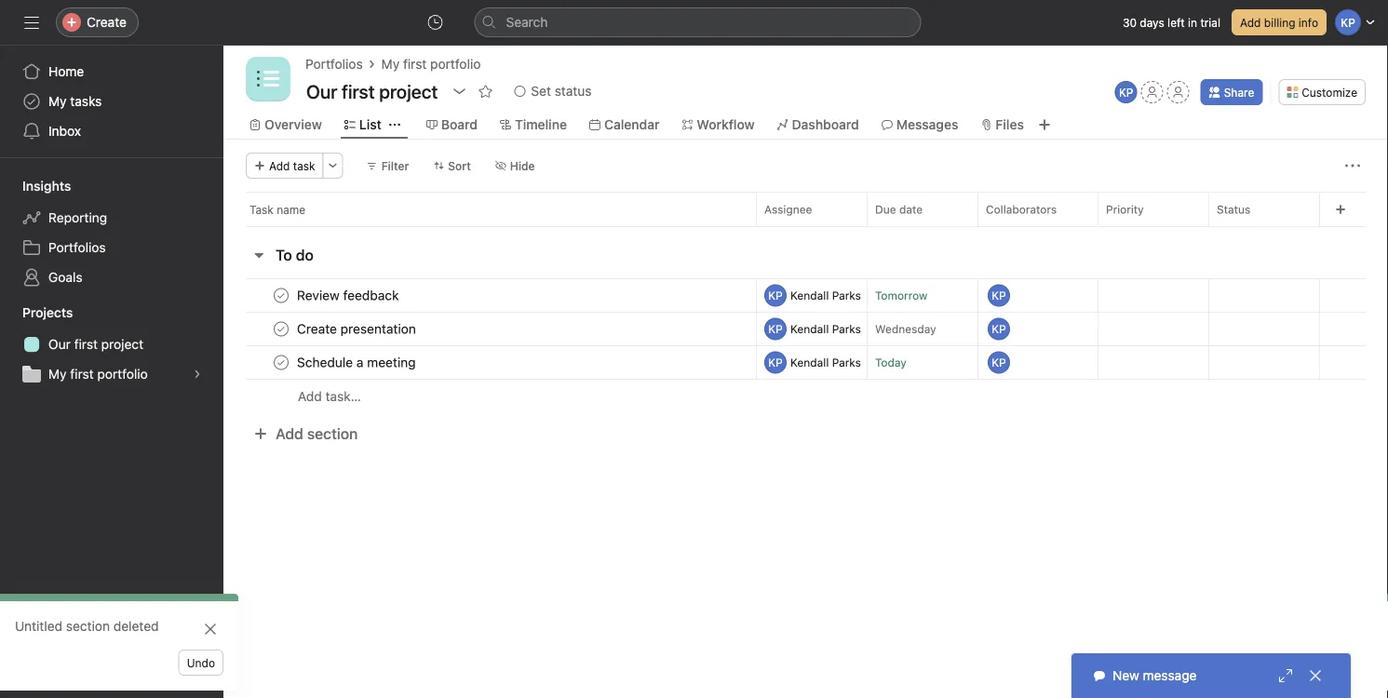 Task type: locate. For each thing, give the bounding box(es) containing it.
completed checkbox inside review feedback cell
[[270, 285, 292, 307]]

1 horizontal spatial portfolio
[[430, 56, 481, 72]]

kp
[[1120, 86, 1134, 99], [769, 289, 783, 302], [769, 323, 783, 336], [769, 356, 783, 369]]

add left billing
[[1241, 16, 1262, 29]]

my first portfolio link
[[382, 54, 481, 75], [11, 360, 212, 389]]

1 vertical spatial section
[[66, 619, 110, 634]]

2 completed checkbox from the top
[[270, 352, 292, 374]]

30
[[1123, 16, 1137, 29]]

overview
[[265, 117, 322, 132]]

1 horizontal spatial section
[[307, 425, 358, 443]]

my first portfolio up show options icon
[[382, 56, 481, 72]]

portfolios link
[[306, 54, 363, 75], [11, 233, 212, 263]]

review feedback cell
[[224, 279, 757, 313]]

set
[[531, 83, 551, 99]]

priority
[[1107, 203, 1144, 216]]

tomorrow
[[876, 289, 928, 302]]

parks left tomorrow
[[832, 289, 861, 302]]

our
[[48, 337, 71, 352]]

first down our first project
[[70, 367, 94, 382]]

show options image
[[452, 84, 467, 99]]

my up tab actions icon
[[382, 56, 400, 72]]

3 parks from the top
[[832, 356, 861, 369]]

close image right expand new message image
[[1309, 669, 1324, 684]]

name
[[277, 203, 306, 216]]

my first portfolio link up show options icon
[[382, 54, 481, 75]]

kendall for today
[[791, 356, 829, 369]]

customize button
[[1279, 79, 1366, 105]]

0 vertical spatial kendall
[[791, 289, 829, 302]]

add left 'task'
[[269, 159, 290, 172]]

set status button
[[506, 78, 600, 104]]

3 kendall parks from the top
[[791, 356, 861, 369]]

insights
[[22, 178, 71, 194]]

1 horizontal spatial my first portfolio link
[[382, 54, 481, 75]]

0 vertical spatial portfolios link
[[306, 54, 363, 75]]

workflow link
[[682, 115, 755, 135]]

1 horizontal spatial close image
[[1309, 669, 1324, 684]]

1 completed image from the top
[[270, 285, 292, 307]]

my inside global element
[[48, 94, 67, 109]]

2 kendall from the top
[[791, 323, 829, 336]]

home link
[[11, 57, 212, 87]]

0 vertical spatial kendall parks
[[791, 289, 861, 302]]

add down add task… button
[[276, 425, 303, 443]]

section left the deleted
[[66, 619, 110, 634]]

2 kendall parks from the top
[[791, 323, 861, 336]]

close image up undo
[[203, 622, 218, 637]]

add task… row
[[224, 379, 1389, 414]]

Schedule a meeting text field
[[293, 353, 422, 372]]

share button
[[1201, 79, 1263, 105]]

completed image
[[270, 285, 292, 307], [270, 318, 292, 340]]

add section
[[276, 425, 358, 443]]

portfolio
[[430, 56, 481, 72], [97, 367, 148, 382]]

add inside row
[[298, 389, 322, 404]]

projects button
[[0, 304, 73, 322]]

my for 'my tasks' link
[[48, 94, 67, 109]]

due date
[[876, 203, 923, 216]]

1 vertical spatial portfolio
[[97, 367, 148, 382]]

2 vertical spatial parks
[[832, 356, 861, 369]]

more actions image
[[1346, 158, 1361, 173]]

0 vertical spatial section
[[307, 425, 358, 443]]

goals link
[[11, 263, 212, 292]]

1 vertical spatial my first portfolio
[[48, 367, 148, 382]]

None text field
[[302, 75, 443, 108]]

insights element
[[0, 170, 224, 296]]

completed image inside create presentation cell
[[270, 318, 292, 340]]

portfolios
[[306, 56, 363, 72], [48, 240, 106, 255]]

kendall
[[791, 289, 829, 302], [791, 323, 829, 336], [791, 356, 829, 369]]

2 vertical spatial kendall
[[791, 356, 829, 369]]

info
[[1299, 16, 1319, 29]]

list link
[[344, 115, 382, 135]]

my tasks link
[[11, 87, 212, 116]]

0 vertical spatial close image
[[203, 622, 218, 637]]

our first project link
[[11, 330, 212, 360]]

add left task…
[[298, 389, 322, 404]]

0 horizontal spatial portfolios link
[[11, 233, 212, 263]]

1 kendall from the top
[[791, 289, 829, 302]]

0 vertical spatial first
[[403, 56, 427, 72]]

0 vertical spatial completed checkbox
[[270, 285, 292, 307]]

new message
[[1113, 668, 1197, 684]]

first
[[403, 56, 427, 72], [74, 337, 98, 352], [70, 367, 94, 382]]

parks left today
[[832, 356, 861, 369]]

0 vertical spatial parks
[[832, 289, 861, 302]]

section down add task… button
[[307, 425, 358, 443]]

portfolios inside 'link'
[[48, 240, 106, 255]]

portfolios link down "reporting"
[[11, 233, 212, 263]]

1 vertical spatial first
[[74, 337, 98, 352]]

1 vertical spatial my
[[48, 94, 67, 109]]

projects
[[22, 305, 73, 320]]

first for reporting
[[70, 367, 94, 382]]

completed checkbox up completed checkbox
[[270, 285, 292, 307]]

add for add billing info
[[1241, 16, 1262, 29]]

my first portfolio link down project
[[11, 360, 212, 389]]

completed image up completed icon
[[270, 318, 292, 340]]

1 vertical spatial portfolios
[[48, 240, 106, 255]]

set status
[[531, 83, 592, 99]]

my left tasks
[[48, 94, 67, 109]]

2 parks from the top
[[832, 323, 861, 336]]

dashboard
[[792, 117, 860, 132]]

section for untitled
[[66, 619, 110, 634]]

1 vertical spatial completed image
[[270, 318, 292, 340]]

parks
[[832, 289, 861, 302], [832, 323, 861, 336], [832, 356, 861, 369]]

parks left wednesday
[[832, 323, 861, 336]]

do
[[296, 246, 314, 264]]

1 vertical spatial parks
[[832, 323, 861, 336]]

completed checkbox inside schedule a meeting cell
[[270, 352, 292, 374]]

0 vertical spatial portfolio
[[430, 56, 481, 72]]

my down our
[[48, 367, 67, 382]]

kendall for wednesday
[[791, 323, 829, 336]]

add task…
[[298, 389, 361, 404]]

1 completed checkbox from the top
[[270, 285, 292, 307]]

add tab image
[[1038, 117, 1052, 132]]

task…
[[326, 389, 361, 404]]

0 vertical spatial my
[[382, 56, 400, 72]]

1 vertical spatial completed checkbox
[[270, 352, 292, 374]]

undo button
[[179, 650, 224, 676]]

Review feedback text field
[[293, 286, 405, 305]]

add task button
[[246, 153, 324, 179]]

completed checkbox down completed checkbox
[[270, 352, 292, 374]]

date
[[900, 203, 923, 216]]

0 vertical spatial portfolios
[[306, 56, 363, 72]]

hide
[[510, 159, 535, 172]]

my first portfolio inside projects element
[[48, 367, 148, 382]]

add inside 'button'
[[269, 159, 290, 172]]

1 kendall parks from the top
[[791, 289, 861, 302]]

0 horizontal spatial portfolio
[[97, 367, 148, 382]]

header to do tree grid
[[224, 277, 1389, 414]]

see details, my first portfolio image
[[192, 369, 203, 380]]

completed image up completed checkbox
[[270, 285, 292, 307]]

kp for tomorrow
[[769, 289, 783, 302]]

2 vertical spatial my
[[48, 367, 67, 382]]

1 parks from the top
[[832, 289, 861, 302]]

0 horizontal spatial my first portfolio
[[48, 367, 148, 382]]

completed image inside review feedback cell
[[270, 285, 292, 307]]

today
[[876, 356, 907, 369]]

portfolios up 'list' link
[[306, 56, 363, 72]]

my
[[382, 56, 400, 72], [48, 94, 67, 109], [48, 367, 67, 382]]

untitled
[[15, 619, 62, 634]]

more actions image
[[328, 160, 339, 171]]

0 horizontal spatial close image
[[203, 622, 218, 637]]

timeline
[[515, 117, 567, 132]]

close image
[[203, 622, 218, 637], [1309, 669, 1324, 684]]

due
[[876, 203, 897, 216]]

completed image
[[270, 352, 292, 374]]

1 vertical spatial kendall
[[791, 323, 829, 336]]

2 completed image from the top
[[270, 318, 292, 340]]

first right our
[[74, 337, 98, 352]]

0 horizontal spatial portfolios
[[48, 240, 106, 255]]

search list box
[[475, 7, 922, 37]]

Completed checkbox
[[270, 285, 292, 307], [270, 352, 292, 374]]

1 vertical spatial kendall parks
[[791, 323, 861, 336]]

0 horizontal spatial section
[[66, 619, 110, 634]]

2 vertical spatial kendall parks
[[791, 356, 861, 369]]

board
[[441, 117, 478, 132]]

files
[[996, 117, 1025, 132]]

portfolio down project
[[97, 367, 148, 382]]

tasks
[[70, 94, 102, 109]]

completed checkbox for tomorrow
[[270, 285, 292, 307]]

portfolio up show options icon
[[430, 56, 481, 72]]

portfolios down "reporting"
[[48, 240, 106, 255]]

2 vertical spatial first
[[70, 367, 94, 382]]

0 vertical spatial completed image
[[270, 285, 292, 307]]

my first portfolio down our first project
[[48, 367, 148, 382]]

1 horizontal spatial portfolios link
[[306, 54, 363, 75]]

section inside button
[[307, 425, 358, 443]]

row
[[224, 192, 1389, 226], [246, 225, 1366, 227], [224, 277, 1389, 314], [224, 311, 1389, 348], [224, 344, 1389, 381]]

kendall parks
[[791, 289, 861, 302], [791, 323, 861, 336], [791, 356, 861, 369]]

my first portfolio
[[382, 56, 481, 72], [48, 367, 148, 382]]

0 vertical spatial my first portfolio
[[382, 56, 481, 72]]

0 horizontal spatial my first portfolio link
[[11, 360, 212, 389]]

first up the board link
[[403, 56, 427, 72]]

to
[[276, 246, 292, 264]]

project
[[101, 337, 144, 352]]

billing
[[1265, 16, 1296, 29]]

1 horizontal spatial my first portfolio
[[382, 56, 481, 72]]

portfolios link up 'list' link
[[306, 54, 363, 75]]

my inside projects element
[[48, 367, 67, 382]]

3 kendall from the top
[[791, 356, 829, 369]]

calendar
[[604, 117, 660, 132]]

left
[[1168, 16, 1185, 29]]

inbox link
[[11, 116, 212, 146]]



Task type: describe. For each thing, give the bounding box(es) containing it.
status
[[555, 83, 592, 99]]

1 vertical spatial close image
[[1309, 669, 1324, 684]]

share
[[1225, 86, 1255, 99]]

kendall parks for wednesday
[[791, 323, 861, 336]]

create button
[[56, 7, 139, 37]]

untitled section deleted
[[15, 619, 159, 634]]

1 vertical spatial portfolios link
[[11, 233, 212, 263]]

wednesday
[[876, 323, 937, 336]]

filter button
[[358, 153, 418, 179]]

deleted
[[114, 619, 159, 634]]

list image
[[257, 68, 279, 90]]

search
[[506, 14, 548, 30]]

calendar link
[[590, 115, 660, 135]]

overview link
[[250, 115, 322, 135]]

task
[[250, 203, 274, 216]]

add field image
[[1336, 204, 1347, 215]]

task name
[[250, 203, 306, 216]]

add section button
[[246, 417, 365, 451]]

kp for wednesday
[[769, 323, 783, 336]]

reporting
[[48, 210, 107, 225]]

kp inside button
[[1120, 86, 1134, 99]]

parks for wednesday
[[832, 323, 861, 336]]

portfolio inside projects element
[[97, 367, 148, 382]]

trial
[[1201, 16, 1221, 29]]

dashboard link
[[777, 115, 860, 135]]

row containing task name
[[224, 192, 1389, 226]]

messages
[[897, 117, 959, 132]]

workflow
[[697, 117, 755, 132]]

to do
[[276, 246, 314, 264]]

create presentation cell
[[224, 312, 757, 347]]

0 vertical spatial my first portfolio link
[[382, 54, 481, 75]]

our first project
[[48, 337, 144, 352]]

completed image for wednesday
[[270, 318, 292, 340]]

add billing info button
[[1232, 9, 1327, 35]]

hide button
[[487, 153, 544, 179]]

sort button
[[425, 153, 480, 179]]

kendall parks for tomorrow
[[791, 289, 861, 302]]

reporting link
[[11, 203, 212, 233]]

goals
[[48, 270, 83, 285]]

files link
[[981, 115, 1025, 135]]

Completed checkbox
[[270, 318, 292, 340]]

kp for today
[[769, 356, 783, 369]]

add task
[[269, 159, 315, 172]]

kendall for tomorrow
[[791, 289, 829, 302]]

add task… button
[[298, 387, 361, 407]]

parks for tomorrow
[[832, 289, 861, 302]]

add for add task…
[[298, 389, 322, 404]]

completed image for tomorrow
[[270, 285, 292, 307]]

my for the bottom my first portfolio link
[[48, 367, 67, 382]]

undo
[[187, 657, 215, 670]]

sort
[[448, 159, 471, 172]]

insights button
[[0, 177, 71, 196]]

history image
[[428, 15, 443, 30]]

add to starred image
[[478, 84, 493, 99]]

assignee
[[765, 203, 813, 216]]

kp button
[[1116, 81, 1138, 103]]

completed checkbox for today
[[270, 352, 292, 374]]

filter
[[382, 159, 409, 172]]

kendall parks for today
[[791, 356, 861, 369]]

timeline link
[[500, 115, 567, 135]]

to do button
[[276, 238, 314, 272]]

in
[[1189, 16, 1198, 29]]

list
[[359, 117, 382, 132]]

add for add task
[[269, 159, 290, 172]]

home
[[48, 64, 84, 79]]

30 days left in trial
[[1123, 16, 1221, 29]]

board link
[[426, 115, 478, 135]]

search button
[[475, 7, 922, 37]]

schedule a meeting cell
[[224, 346, 757, 380]]

hide sidebar image
[[24, 15, 39, 30]]

1 horizontal spatial portfolios
[[306, 56, 363, 72]]

task
[[293, 159, 315, 172]]

inbox
[[48, 123, 81, 139]]

collapse task list for this section image
[[251, 248, 266, 263]]

collaborators
[[986, 203, 1057, 216]]

global element
[[0, 46, 224, 157]]

customize
[[1302, 86, 1358, 99]]

parks for today
[[832, 356, 861, 369]]

1 vertical spatial my first portfolio link
[[11, 360, 212, 389]]

status
[[1217, 203, 1251, 216]]

expand new message image
[[1279, 669, 1294, 684]]

days
[[1140, 16, 1165, 29]]

add for add section
[[276, 425, 303, 443]]

section for add
[[307, 425, 358, 443]]

my tasks
[[48, 94, 102, 109]]

add billing info
[[1241, 16, 1319, 29]]

messages link
[[882, 115, 959, 135]]

first for my tasks
[[74, 337, 98, 352]]

tab actions image
[[389, 119, 400, 130]]

projects element
[[0, 296, 224, 393]]

Create presentation text field
[[293, 320, 422, 339]]

create
[[87, 14, 127, 30]]



Task type: vqa. For each thing, say whether or not it's contained in the screenshot.
portfolio in Projects element
yes



